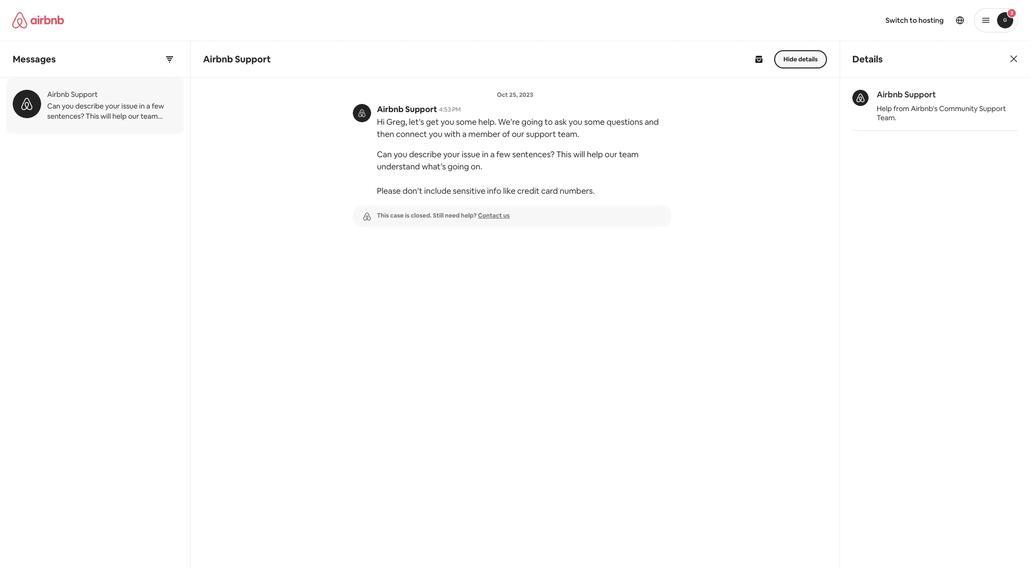 Task type: locate. For each thing, give the bounding box(es) containing it.
you
[[62, 102, 74, 111], [441, 117, 454, 127], [569, 117, 583, 127], [429, 129, 443, 140], [394, 149, 407, 160]]

hide
[[784, 55, 797, 63]]

1 vertical spatial can
[[377, 149, 392, 160]]

your
[[105, 102, 120, 111], [444, 149, 460, 160]]

airbnb inside airbnb support can you describe your issue in a few sentences? this will help our team understand what's going on.   please don't include sensitive info like credit card numbers.
[[47, 90, 69, 99]]

1 vertical spatial understand
[[377, 162, 420, 172]]

0 horizontal spatial to
[[545, 117, 553, 127]]

describe down connect
[[409, 149, 442, 160]]

our inside airbnb support can you describe your issue in a few sentences? this will help our team understand what's going on.   please don't include sensitive info like credit card numbers.
[[128, 112, 139, 121]]

0 horizontal spatial sensitive
[[91, 132, 120, 141]]

you up end of inbox data group on the left top
[[62, 102, 74, 111]]

in inside can you describe your issue in a few sentences? this will help our team understand what's going on.
[[482, 149, 489, 160]]

0 horizontal spatial few
[[152, 102, 164, 111]]

community
[[940, 104, 978, 113]]

0 horizontal spatial include
[[66, 132, 90, 141]]

closed.
[[411, 212, 432, 220]]

0 horizontal spatial don't
[[47, 132, 65, 141]]

describe
[[75, 102, 104, 111], [409, 149, 442, 160]]

airbnb up greg,
[[377, 104, 404, 115]]

going
[[522, 117, 543, 127], [109, 122, 128, 131], [448, 162, 469, 172]]

airbnb inside airbnb support 4:53 pm hi greg, let's get you some help. we're going to ask you some questions and then connect you with a member of our support team.
[[377, 104, 404, 115]]

0 horizontal spatial on.
[[129, 122, 139, 131]]

team.
[[877, 113, 897, 122]]

help inside can you describe your issue in a few sentences? this will help our team understand what's going on.
[[587, 149, 603, 160]]

describe up end of inbox data group on the left top
[[75, 102, 104, 111]]

0 vertical spatial don't
[[47, 132, 65, 141]]

help.
[[479, 117, 497, 127]]

1 horizontal spatial in
[[482, 149, 489, 160]]

1 horizontal spatial sentences?
[[513, 149, 555, 160]]

sentences?
[[47, 112, 84, 121], [513, 149, 555, 160]]

2 vertical spatial this
[[377, 212, 389, 220]]

1 vertical spatial what's
[[422, 162, 446, 172]]

1 horizontal spatial this
[[377, 212, 389, 220]]

0 vertical spatial numbers.
[[63, 142, 94, 151]]

your up end of inbox data group on the left top
[[105, 102, 120, 111]]

0 vertical spatial like
[[135, 132, 146, 141]]

1 horizontal spatial include
[[424, 186, 451, 197]]

issue
[[121, 102, 138, 111], [462, 149, 481, 160]]

airbnb up 'help'
[[877, 89, 903, 100]]

0 vertical spatial a
[[146, 102, 150, 111]]

0 horizontal spatial what's
[[86, 122, 108, 131]]

0 vertical spatial sentences?
[[47, 112, 84, 121]]

1 vertical spatial include
[[424, 186, 451, 197]]

0 vertical spatial to
[[910, 16, 917, 25]]

get
[[426, 117, 439, 127]]

your inside can you describe your issue in a few sentences? this will help our team understand what's going on.
[[444, 149, 460, 160]]

0 vertical spatial on.
[[129, 122, 139, 131]]

1 vertical spatial card
[[541, 186, 558, 197]]

still
[[433, 212, 444, 220]]

1 vertical spatial numbers.
[[560, 186, 595, 197]]

0 vertical spatial will
[[101, 112, 111, 121]]

1 horizontal spatial a
[[462, 129, 467, 140]]

airbnb right filter conversations. current filter: all conversations icon
[[203, 53, 233, 65]]

0 vertical spatial describe
[[75, 102, 104, 111]]

0 vertical spatial this
[[86, 112, 99, 121]]

25,
[[510, 91, 518, 99]]

2 horizontal spatial a
[[490, 149, 495, 160]]

you inside can you describe your issue in a few sentences? this will help our team understand what's going on.
[[394, 149, 407, 160]]

1 horizontal spatial help
[[587, 149, 603, 160]]

this left case in the left of the page
[[377, 212, 389, 220]]

team inside can you describe your issue in a few sentences? this will help our team understand what's going on.
[[619, 149, 639, 160]]

what's
[[86, 122, 108, 131], [422, 162, 446, 172]]

our
[[128, 112, 139, 121], [512, 129, 525, 140], [605, 149, 618, 160]]

some down pm
[[456, 117, 477, 127]]

what's up end of inbox data group on the left top
[[86, 122, 108, 131]]

0 vertical spatial info
[[121, 132, 134, 141]]

1 horizontal spatial your
[[444, 149, 460, 160]]

we're
[[498, 117, 520, 127]]

you inside airbnb support can you describe your issue in a few sentences? this will help our team understand what's going on.   please don't include sensitive info like credit card numbers.
[[62, 102, 74, 111]]

airbnb inside the airbnb support help from airbnb's community support team.
[[877, 89, 903, 100]]

1 horizontal spatial team
[[619, 149, 639, 160]]

will up end of inbox data group on the left top
[[101, 112, 111, 121]]

2 some from the left
[[584, 117, 605, 127]]

1 horizontal spatial can
[[377, 149, 392, 160]]

2 horizontal spatial our
[[605, 149, 618, 160]]

1 vertical spatial to
[[545, 117, 553, 127]]

to right "switch"
[[910, 16, 917, 25]]

some
[[456, 117, 477, 127], [584, 117, 605, 127]]

you down get
[[429, 129, 443, 140]]

1 some from the left
[[456, 117, 477, 127]]

support for airbnb support
[[235, 53, 271, 65]]

1 vertical spatial describe
[[409, 149, 442, 160]]

0 vertical spatial your
[[105, 102, 120, 111]]

airbnb down messages
[[47, 90, 69, 99]]

on.
[[129, 122, 139, 131], [471, 162, 482, 172]]

0 horizontal spatial numbers.
[[63, 142, 94, 151]]

0 horizontal spatial issue
[[121, 102, 138, 111]]

0 vertical spatial team
[[141, 112, 158, 121]]

can down the then
[[377, 149, 392, 160]]

1 vertical spatial will
[[574, 149, 585, 160]]

1 horizontal spatial our
[[512, 129, 525, 140]]

airbnb's
[[911, 104, 938, 113]]

airbnb support
[[203, 53, 271, 65]]

0 horizontal spatial credit
[[148, 132, 167, 141]]

airbnb
[[203, 53, 233, 65], [877, 89, 903, 100], [47, 90, 69, 99], [377, 104, 404, 115]]

our up end of inbox data group on the left top
[[128, 112, 139, 121]]

on. inside can you describe your issue in a few sentences? this will help our team understand what's going on.
[[471, 162, 482, 172]]

hi
[[377, 117, 385, 127]]

1 horizontal spatial sensitive
[[453, 186, 486, 197]]

support inside airbnb support can you describe your issue in a few sentences? this will help our team understand what's going on.   please don't include sensitive info like credit card numbers.
[[71, 90, 98, 99]]

understand down the then
[[377, 162, 420, 172]]

please
[[141, 122, 162, 131], [377, 186, 401, 197]]

issue up end of inbox data group on the left top
[[121, 102, 138, 111]]

0 horizontal spatial understand
[[47, 122, 85, 131]]

going down with
[[448, 162, 469, 172]]

0 horizontal spatial card
[[47, 142, 62, 151]]

support for airbnb support 4:53 pm hi greg, let's get you some help. we're going to ask you some questions and then connect you with a member of our support team.
[[405, 104, 437, 115]]

1 vertical spatial on.
[[471, 162, 482, 172]]

sentences? inside can you describe your issue in a few sentences? this will help our team understand what's going on.
[[513, 149, 555, 160]]

1 horizontal spatial info
[[487, 186, 502, 197]]

sentences? down support
[[513, 149, 555, 160]]

this down team.
[[557, 149, 572, 160]]

of
[[502, 129, 510, 140]]

a inside airbnb support can you describe your issue in a few sentences? this will help our team understand what's going on.   please don't include sensitive info like credit card numbers.
[[146, 102, 150, 111]]

0 vertical spatial card
[[47, 142, 62, 151]]

0 horizontal spatial our
[[128, 112, 139, 121]]

on. up end of inbox data group on the left top
[[129, 122, 139, 131]]

0 vertical spatial credit
[[148, 132, 167, 141]]

hosting
[[919, 16, 944, 25]]

our down questions
[[605, 149, 618, 160]]

you down connect
[[394, 149, 407, 160]]

you up team.
[[569, 117, 583, 127]]

1 vertical spatial don't
[[403, 186, 423, 197]]

going up support
[[522, 117, 543, 127]]

in
[[139, 102, 145, 111], [482, 149, 489, 160]]

from
[[894, 104, 910, 113]]

few
[[152, 102, 164, 111], [497, 149, 511, 160]]

contact us link
[[478, 212, 510, 220]]

a
[[146, 102, 150, 111], [462, 129, 467, 140], [490, 149, 495, 160]]

this up end of inbox data group on the left top
[[86, 112, 99, 121]]

0 horizontal spatial please
[[141, 122, 162, 131]]

case
[[390, 212, 404, 220]]

1 vertical spatial a
[[462, 129, 467, 140]]

oct 25, 2023
[[497, 91, 533, 99]]

1 vertical spatial please
[[377, 186, 401, 197]]

our right of
[[512, 129, 525, 140]]

0 horizontal spatial some
[[456, 117, 477, 127]]

help
[[113, 112, 127, 121], [587, 149, 603, 160]]

sentences? up end of inbox data group on the left top
[[47, 112, 84, 121]]

1 vertical spatial in
[[482, 149, 489, 160]]

details
[[853, 53, 883, 65]]

to inside profile element
[[910, 16, 917, 25]]

1 horizontal spatial describe
[[409, 149, 442, 160]]

card inside airbnb support can you describe your issue in a few sentences? this will help our team understand what's going on.   please don't include sensitive info like credit card numbers.
[[47, 142, 62, 151]]

this
[[86, 112, 99, 121], [557, 149, 572, 160], [377, 212, 389, 220]]

you down 4:53
[[441, 117, 454, 127]]

0 vertical spatial in
[[139, 102, 145, 111]]

credit
[[148, 132, 167, 141], [517, 186, 540, 197]]

airbnb for airbnb support can you describe your issue in a few sentences? this will help our team understand what's going on.   please don't include sensitive info like credit card numbers.
[[47, 90, 69, 99]]

will inside can you describe your issue in a few sentences? this will help our team understand what's going on.
[[574, 149, 585, 160]]

like
[[135, 132, 146, 141], [503, 186, 516, 197]]

this inside can you describe your issue in a few sentences? this will help our team understand what's going on.
[[557, 149, 572, 160]]

0 vertical spatial what's
[[86, 122, 108, 131]]

your inside airbnb support can you describe your issue in a few sentences? this will help our team understand what's going on.   please don't include sensitive info like credit card numbers.
[[105, 102, 120, 111]]

message from airbnb support image
[[353, 104, 371, 122], [353, 104, 371, 122]]

going inside can you describe your issue in a few sentences? this will help our team understand what's going on.
[[448, 162, 469, 172]]

1 vertical spatial issue
[[462, 149, 481, 160]]

1 horizontal spatial will
[[574, 149, 585, 160]]

member
[[469, 129, 501, 140]]

0 horizontal spatial help
[[113, 112, 127, 121]]

few inside airbnb support can you describe your issue in a few sentences? this will help our team understand what's going on.   please don't include sensitive info like credit card numbers.
[[152, 102, 164, 111]]

2 horizontal spatial this
[[557, 149, 572, 160]]

1 vertical spatial our
[[512, 129, 525, 140]]

profile element
[[528, 0, 1018, 41]]

issue down member
[[462, 149, 481, 160]]

can
[[47, 102, 60, 111], [377, 149, 392, 160]]

1 vertical spatial few
[[497, 149, 511, 160]]

1 horizontal spatial few
[[497, 149, 511, 160]]

like inside airbnb support can you describe your issue in a few sentences? this will help our team understand what's going on.   please don't include sensitive info like credit card numbers.
[[135, 132, 146, 141]]

2 vertical spatial our
[[605, 149, 618, 160]]

numbers.
[[63, 142, 94, 151], [560, 186, 595, 197]]

support for airbnb support can you describe your issue in a few sentences? this will help our team understand what's going on.   please don't include sensitive info like credit card numbers.
[[71, 90, 98, 99]]

this inside airbnb support can you describe your issue in a few sentences? this will help our team understand what's going on.   please don't include sensitive info like credit card numbers.
[[86, 112, 99, 121]]

0 horizontal spatial can
[[47, 102, 60, 111]]

0 horizontal spatial a
[[146, 102, 150, 111]]

airbnb support can you describe your issue in a few sentences? this will help our team understand what's going on.   please don't include sensitive info like credit card numbers.
[[47, 90, 167, 151]]

0 vertical spatial sensitive
[[91, 132, 120, 141]]

airbnb support image
[[853, 90, 869, 106], [853, 90, 869, 106]]

4:53
[[439, 106, 451, 114]]

2 vertical spatial a
[[490, 149, 495, 160]]

0 horizontal spatial will
[[101, 112, 111, 121]]

messaging page main contents element
[[0, 41, 1031, 569]]

understand up end of inbox data group on the left top
[[47, 122, 85, 131]]

1 vertical spatial sentences?
[[513, 149, 555, 160]]

don't
[[47, 132, 65, 141], [403, 186, 423, 197]]

describe inside can you describe your issue in a few sentences? this will help our team understand what's going on.
[[409, 149, 442, 160]]

0 vertical spatial issue
[[121, 102, 138, 111]]

messages
[[13, 53, 56, 65]]

your down with
[[444, 149, 460, 160]]

pm
[[452, 106, 461, 114]]

to left ask
[[545, 117, 553, 127]]

info
[[121, 132, 134, 141], [487, 186, 502, 197]]

0 horizontal spatial your
[[105, 102, 120, 111]]

0 horizontal spatial info
[[121, 132, 134, 141]]

help?
[[461, 212, 477, 220]]

0 vertical spatial understand
[[47, 122, 85, 131]]

0 vertical spatial few
[[152, 102, 164, 111]]

few inside can you describe your issue in a few sentences? this will help our team understand what's going on.
[[497, 149, 511, 160]]

0 horizontal spatial team
[[141, 112, 158, 121]]

0 horizontal spatial describe
[[75, 102, 104, 111]]

0 vertical spatial can
[[47, 102, 60, 111]]

0 vertical spatial please
[[141, 122, 162, 131]]

0 horizontal spatial going
[[109, 122, 128, 131]]

will
[[101, 112, 111, 121], [574, 149, 585, 160]]

help
[[877, 104, 892, 113]]

on. up please don't include sensitive info like credit card numbers. on the top
[[471, 162, 482, 172]]

understand
[[47, 122, 85, 131], [377, 162, 420, 172]]

0 horizontal spatial sentences?
[[47, 112, 84, 121]]

support inside airbnb support 4:53 pm hi greg, let's get you some help. we're going to ask you some questions and then connect you with a member of our support team.
[[405, 104, 437, 115]]

1 vertical spatial help
[[587, 149, 603, 160]]

switch
[[886, 16, 909, 25]]

can up end of inbox data group on the left top
[[47, 102, 60, 111]]

going up end of inbox data group on the left top
[[109, 122, 128, 131]]

airbnb support help from airbnb's community support team.
[[877, 89, 1007, 122]]

will down team.
[[574, 149, 585, 160]]

will inside airbnb support can you describe your issue in a few sentences? this will help our team understand what's going on.   please don't include sensitive info like credit card numbers.
[[101, 112, 111, 121]]

card
[[47, 142, 62, 151], [541, 186, 558, 197]]

what's down with
[[422, 162, 446, 172]]

to
[[910, 16, 917, 25], [545, 117, 553, 127]]

our inside airbnb support 4:53 pm hi greg, let's get you some help. we're going to ask you some questions and then connect you with a member of our support team.
[[512, 129, 525, 140]]

1 vertical spatial like
[[503, 186, 516, 197]]

include
[[66, 132, 90, 141], [424, 186, 451, 197]]

1 vertical spatial team
[[619, 149, 639, 160]]

understand inside airbnb support can you describe your issue in a few sentences? this will help our team understand what's going on.   please don't include sensitive info like credit card numbers.
[[47, 122, 85, 131]]

numbers. inside airbnb support can you describe your issue in a few sentences? this will help our team understand what's going on.   please don't include sensitive info like credit card numbers.
[[63, 142, 94, 151]]

1 horizontal spatial some
[[584, 117, 605, 127]]

0 horizontal spatial this
[[86, 112, 99, 121]]

2 horizontal spatial going
[[522, 117, 543, 127]]

1 horizontal spatial on.
[[471, 162, 482, 172]]

sensitive
[[91, 132, 120, 141], [453, 186, 486, 197]]

support
[[235, 53, 271, 65], [905, 89, 936, 100], [71, 90, 98, 99], [405, 104, 437, 115], [980, 104, 1007, 113]]

some left questions
[[584, 117, 605, 127]]

1 horizontal spatial issue
[[462, 149, 481, 160]]

questions
[[607, 117, 643, 127]]

team
[[141, 112, 158, 121], [619, 149, 639, 160]]

0 vertical spatial include
[[66, 132, 90, 141]]



Task type: describe. For each thing, give the bounding box(es) containing it.
3 button
[[975, 8, 1018, 33]]

3
[[1011, 10, 1014, 16]]

sentences? inside airbnb support can you describe your issue in a few sentences? this will help our team understand what's going on.   please don't include sensitive info like credit card numbers.
[[47, 112, 84, 121]]

1 vertical spatial sensitive
[[453, 186, 486, 197]]

team inside airbnb support can you describe your issue in a few sentences? this will help our team understand what's going on.   please don't include sensitive info like credit card numbers.
[[141, 112, 158, 121]]

us
[[503, 212, 510, 220]]

going inside airbnb support 4:53 pm hi greg, let's get you some help. we're going to ask you some questions and then connect you with a member of our support team.
[[522, 117, 543, 127]]

understand inside can you describe your issue in a few sentences? this will help our team understand what's going on.
[[377, 162, 420, 172]]

airbnb support 4:53 pm hi greg, let's get you some help. we're going to ask you some questions and then connect you with a member of our support team.
[[377, 104, 659, 140]]

support
[[526, 129, 556, 140]]

what's inside airbnb support can you describe your issue in a few sentences? this will help our team understand what's going on.   please don't include sensitive info like credit card numbers.
[[86, 122, 108, 131]]

don't inside airbnb support can you describe your issue in a few sentences? this will help our team understand what's going on.   please don't include sensitive info like credit card numbers.
[[47, 132, 65, 141]]

hide details
[[784, 55, 818, 63]]

can inside can you describe your issue in a few sentences? this will help our team understand what's going on.
[[377, 149, 392, 160]]

switch to hosting link
[[880, 10, 950, 31]]

airbnb for airbnb support 4:53 pm hi greg, let's get you some help. we're going to ask you some questions and then connect you with a member of our support team.
[[377, 104, 404, 115]]

let's
[[409, 117, 424, 127]]

support for airbnb support help from airbnb's community support team.
[[905, 89, 936, 100]]

help inside airbnb support can you describe your issue in a few sentences? this will help our team understand what's going on.   please don't include sensitive info like credit card numbers.
[[113, 112, 127, 121]]

connect
[[396, 129, 427, 140]]

and
[[645, 117, 659, 127]]

list of conversations group
[[1, 78, 190, 151]]

1 horizontal spatial credit
[[517, 186, 540, 197]]

what's inside can you describe your issue in a few sentences? this will help our team understand what's going on.
[[422, 162, 446, 172]]

describe inside airbnb support can you describe your issue in a few sentences? this will help our team understand what's going on.   please don't include sensitive info like credit card numbers.
[[75, 102, 104, 111]]

info inside airbnb support can you describe your issue in a few sentences? this will help our team understand what's going on.   please don't include sensitive info like credit card numbers.
[[121, 132, 134, 141]]

credit inside airbnb support can you describe your issue in a few sentences? this will help our team understand what's going on.   please don't include sensitive info like credit card numbers.
[[148, 132, 167, 141]]

sensitive inside airbnb support can you describe your issue in a few sentences? this will help our team understand what's going on.   please don't include sensitive info like credit card numbers.
[[91, 132, 120, 141]]

a inside airbnb support 4:53 pm hi greg, let's get you some help. we're going to ask you some questions and then connect you with a member of our support team.
[[462, 129, 467, 140]]

to inside airbnb support 4:53 pm hi greg, let's get you some help. we're going to ask you some questions and then connect you with a member of our support team.
[[545, 117, 553, 127]]

can inside airbnb support can you describe your issue in a few sentences? this will help our team understand what's going on.   please don't include sensitive info like credit card numbers.
[[47, 102, 60, 111]]

this case is closed. still need help? contact us
[[377, 212, 510, 220]]

issue inside can you describe your issue in a few sentences? this will help our team understand what's going on.
[[462, 149, 481, 160]]

team.
[[558, 129, 580, 140]]

include inside airbnb support can you describe your issue in a few sentences? this will help our team understand what's going on.   please don't include sensitive info like credit card numbers.
[[66, 132, 90, 141]]

please inside airbnb support can you describe your issue in a few sentences? this will help our team understand what's going on.   please don't include sensitive info like credit card numbers.
[[141, 122, 162, 131]]

then
[[377, 129, 394, 140]]

please don't include sensitive info like credit card numbers.
[[377, 186, 595, 197]]

hide details button
[[775, 50, 827, 68]]

1 vertical spatial info
[[487, 186, 502, 197]]

airbnb support sent hi greg, let's get you some help. we're going to ask you some questions and then connect you with a member of our support team.. sent oct 25, 2023, 4:53 pm group
[[342, 79, 689, 141]]

is
[[405, 212, 410, 220]]

issue inside airbnb support can you describe your issue in a few sentences? this will help our team understand what's going on.   please don't include sensitive info like credit card numbers.
[[121, 102, 138, 111]]

1 horizontal spatial like
[[503, 186, 516, 197]]

end of inbox data group
[[1, 134, 190, 136]]

in inside airbnb support can you describe your issue in a few sentences? this will help our team understand what's going on.   please don't include sensitive info like credit card numbers.
[[139, 102, 145, 111]]

airbnb for airbnb support help from airbnb's community support team.
[[877, 89, 903, 100]]

on. inside airbnb support can you describe your issue in a few sentences? this will help our team understand what's going on.   please don't include sensitive info like credit card numbers.
[[129, 122, 139, 131]]

going inside airbnb support can you describe your issue in a few sentences? this will help our team understand what's going on.   please don't include sensitive info like credit card numbers.
[[109, 122, 128, 131]]

airbnb for airbnb support
[[203, 53, 233, 65]]

oct
[[497, 91, 508, 99]]

a inside can you describe your issue in a few sentences? this will help our team understand what's going on.
[[490, 149, 495, 160]]

1 horizontal spatial card
[[541, 186, 558, 197]]

need
[[445, 212, 460, 220]]

with
[[444, 129, 461, 140]]

can you describe your issue in a few sentences? this will help our team understand what's going on.
[[377, 149, 639, 172]]

ask
[[555, 117, 567, 127]]

filter conversations. current filter: all conversations image
[[166, 55, 174, 63]]

2023
[[519, 91, 533, 99]]

greg,
[[387, 117, 407, 127]]

our inside can you describe your issue in a few sentences? this will help our team understand what's going on.
[[605, 149, 618, 160]]

contact
[[478, 212, 502, 220]]

switch to hosting
[[886, 16, 944, 25]]

details
[[799, 55, 818, 63]]



Task type: vqa. For each thing, say whether or not it's contained in the screenshot.
rightmost how
no



